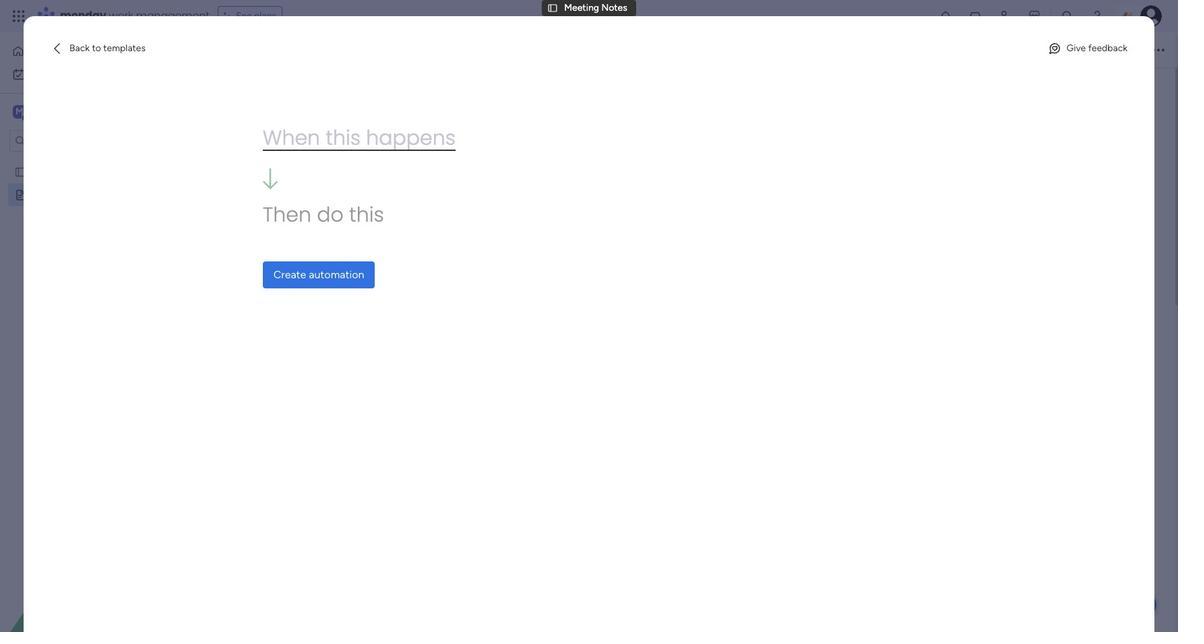 Task type: vqa. For each thing, say whether or not it's contained in the screenshot.
workspace
yes



Task type: describe. For each thing, give the bounding box(es) containing it.
create
[[273, 268, 306, 281]]

give feedback button
[[1042, 38, 1133, 59]]

workspace selection element
[[13, 104, 113, 121]]

search everything image
[[1061, 9, 1074, 23]]

share button
[[1084, 39, 1139, 60]]

lottie animation image
[[0, 496, 172, 632]]

feedback
[[1088, 42, 1128, 54]]

home
[[30, 45, 55, 57]]

v2 ellipsis image
[[1152, 41, 1165, 59]]

0 vertical spatial notes
[[601, 2, 627, 13]]

give
[[1067, 42, 1086, 54]]

Meeting Notes field
[[410, 115, 592, 150]]

then
[[263, 200, 311, 229]]

to
[[92, 42, 101, 54]]

lottie animation element
[[0, 496, 172, 632]]

3 2 image from the top
[[447, 561, 451, 565]]

invite members image
[[998, 9, 1012, 23]]

when this happens
[[263, 124, 456, 153]]

1 public board image from the top
[[14, 165, 27, 178]]

2 2 image from the top
[[447, 465, 451, 469]]

create automation
[[273, 268, 364, 281]]

meeting inside list box
[[32, 189, 67, 200]]

workspace image
[[13, 104, 26, 119]]

share
[[1109, 43, 1133, 55]]

notes inside meeting notes list box
[[69, 189, 95, 200]]

monday work management
[[60, 8, 209, 24]]

update feed image
[[968, 9, 982, 23]]

give feedback
[[1067, 42, 1128, 54]]

help image
[[1090, 9, 1104, 23]]

meeting notes inside field
[[414, 115, 589, 150]]



Task type: locate. For each thing, give the bounding box(es) containing it.
back to templates button
[[45, 38, 151, 59]]

do
[[317, 200, 344, 229]]

back to templates
[[69, 42, 146, 54]]

2 public board image from the top
[[14, 188, 27, 201]]

work
[[109, 8, 133, 24]]

0 horizontal spatial notes
[[69, 189, 95, 200]]

select product image
[[12, 9, 26, 23]]

1 vertical spatial 2 image
[[447, 465, 451, 469]]

0 vertical spatial meeting notes
[[564, 2, 627, 13]]

1 vertical spatial notes
[[518, 115, 589, 150]]

1 vertical spatial meeting
[[414, 115, 513, 150]]

monday
[[60, 8, 106, 24]]

2 vertical spatial 2 image
[[447, 581, 451, 585]]

templates
[[103, 42, 146, 54]]

give feedback link
[[1042, 38, 1133, 59]]

this
[[326, 124, 361, 153], [349, 200, 384, 229]]

notes
[[601, 2, 627, 13], [518, 115, 589, 150], [69, 189, 95, 200]]

main workspace
[[31, 105, 111, 118]]

happens
[[366, 124, 456, 153]]

1 vertical spatial meeting notes
[[414, 115, 589, 150]]

meeting inside field
[[414, 115, 513, 150]]

0 vertical spatial 2 image
[[447, 445, 451, 449]]

home option
[[8, 40, 164, 62]]

2 vertical spatial notes
[[69, 189, 95, 200]]

1 vertical spatial 2 image
[[447, 526, 451, 530]]

meeting notes list box
[[0, 157, 172, 388]]

see
[[236, 10, 252, 22]]

m
[[16, 106, 24, 117]]

0 vertical spatial public board image
[[14, 165, 27, 178]]

this right 'do'
[[349, 200, 384, 229]]

automation
[[309, 268, 364, 281]]

when
[[263, 124, 320, 153]]

meeting
[[564, 2, 599, 13], [414, 115, 513, 150], [32, 189, 67, 200]]

then do this
[[263, 200, 384, 229]]

see plans
[[236, 10, 276, 22]]

2 image
[[447, 485, 451, 489], [447, 526, 451, 530], [447, 581, 451, 585]]

1 2 image from the top
[[447, 445, 451, 449]]

create automation button
[[263, 262, 375, 289]]

1 vertical spatial public board image
[[14, 188, 27, 201]]

2 horizontal spatial meeting
[[564, 2, 599, 13]]

monday marketplace image
[[1028, 9, 1041, 23]]

0 vertical spatial meeting
[[564, 2, 599, 13]]

2 horizontal spatial notes
[[601, 2, 627, 13]]

0 vertical spatial this
[[326, 124, 361, 153]]

see plans button
[[217, 6, 282, 26]]

0 vertical spatial 2 image
[[447, 485, 451, 489]]

management
[[136, 8, 209, 24]]

workspace
[[57, 105, 111, 118]]

this right when
[[326, 124, 361, 153]]

meeting notes inside list box
[[32, 189, 95, 200]]

1 horizontal spatial notes
[[518, 115, 589, 150]]

1 2 image from the top
[[447, 485, 451, 489]]

kendall parks image
[[1140, 5, 1162, 27]]

public board image
[[14, 165, 27, 178], [14, 188, 27, 201]]

1 horizontal spatial meeting
[[414, 115, 513, 150]]

2 vertical spatial 2 image
[[447, 561, 451, 565]]

option
[[0, 159, 172, 162]]

home link
[[8, 40, 164, 62]]

2 image
[[447, 445, 451, 449], [447, 465, 451, 469], [447, 561, 451, 565]]

3 2 image from the top
[[447, 581, 451, 585]]

2 vertical spatial meeting notes
[[32, 189, 95, 200]]

notes inside meeting notes field
[[518, 115, 589, 150]]

1 vertical spatial this
[[349, 200, 384, 229]]

plans
[[254, 10, 276, 22]]

2 2 image from the top
[[447, 526, 451, 530]]

main
[[31, 105, 55, 118]]

back
[[69, 42, 90, 54]]

notifications image
[[939, 9, 952, 23]]

meeting notes
[[564, 2, 627, 13], [414, 115, 589, 150], [32, 189, 95, 200]]

0 horizontal spatial meeting
[[32, 189, 67, 200]]

2 vertical spatial meeting
[[32, 189, 67, 200]]



